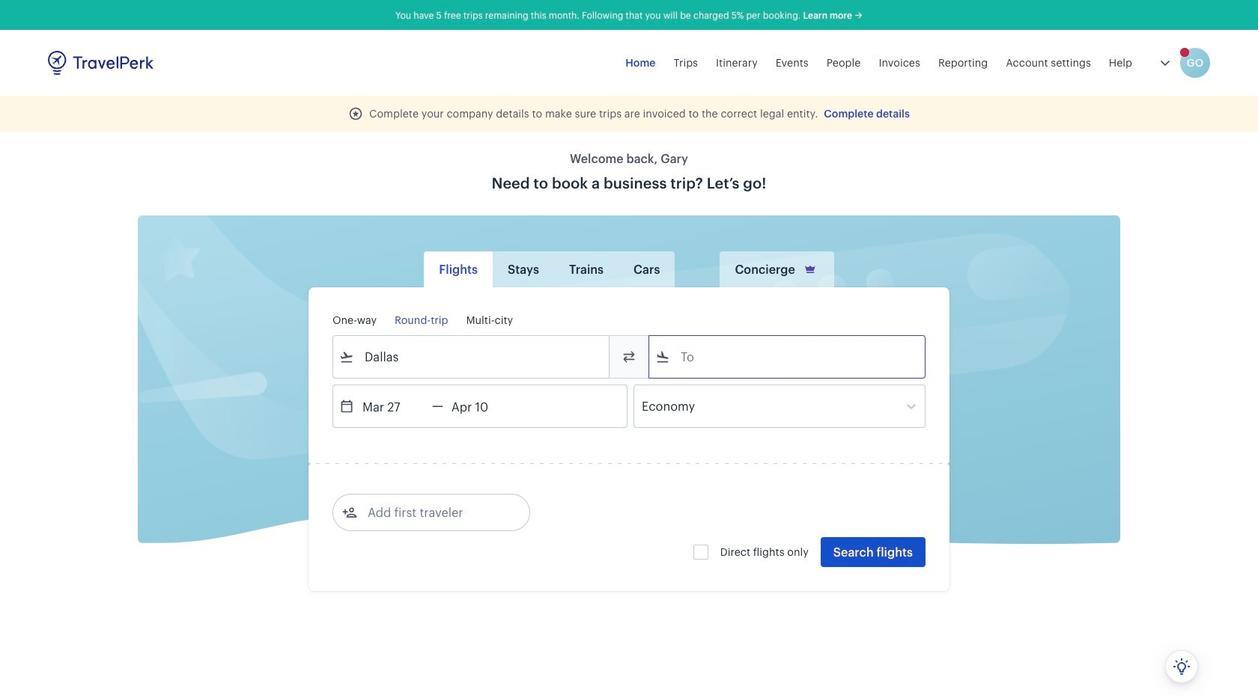 Task type: locate. For each thing, give the bounding box(es) containing it.
From search field
[[354, 345, 589, 369]]

Return text field
[[443, 386, 521, 428]]



Task type: describe. For each thing, give the bounding box(es) containing it.
Depart text field
[[354, 386, 432, 428]]

To search field
[[670, 345, 905, 369]]

Add first traveler search field
[[357, 501, 513, 525]]



